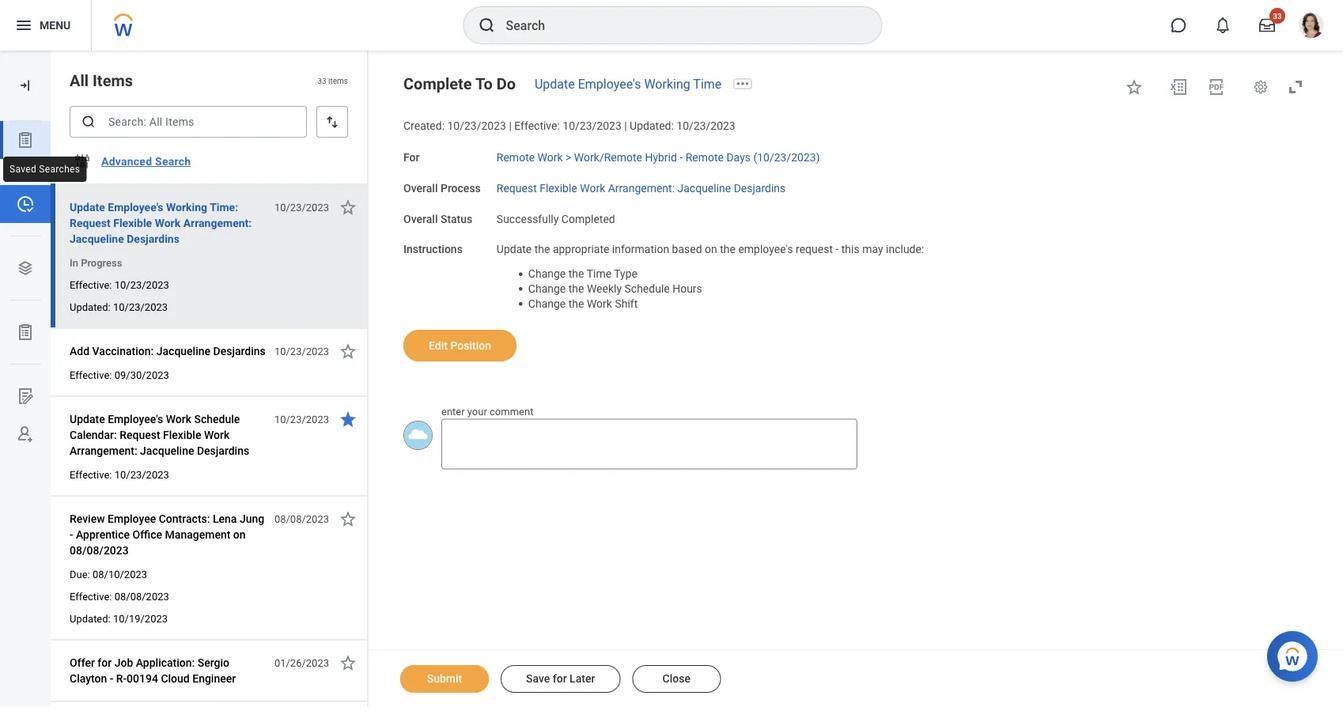 Task type: locate. For each thing, give the bounding box(es) containing it.
1 vertical spatial 08/08/2023
[[70, 544, 129, 557]]

0 horizontal spatial search image
[[81, 114, 97, 130]]

schedule
[[625, 282, 670, 295], [194, 413, 240, 426]]

successfully completed
[[497, 212, 615, 225]]

search image up to
[[478, 16, 496, 35]]

0 horizontal spatial remote
[[497, 151, 535, 164]]

1 horizontal spatial working
[[644, 76, 690, 91]]

1 effective: 10/23/2023 from the top
[[70, 279, 169, 291]]

work
[[538, 151, 563, 164], [580, 182, 606, 195], [155, 216, 181, 229], [587, 297, 612, 310], [166, 413, 191, 426], [204, 428, 230, 442]]

effective: 10/23/2023 up employee
[[70, 469, 169, 481]]

for right save
[[553, 673, 567, 686]]

notifications large image
[[1215, 17, 1231, 33]]

menu button
[[0, 0, 91, 51]]

effective: 09/30/2023
[[70, 369, 169, 381]]

1 horizontal spatial -
[[680, 151, 683, 164]]

0 horizontal spatial on
[[233, 528, 246, 541]]

work inside update employee's working time: request flexible work arrangement: jacqueline desjardins
[[155, 216, 181, 229]]

management
[[165, 528, 231, 541]]

update for update the appropriate information based on the employee's request - this may include:
[[497, 243, 532, 256]]

1 star image from the top
[[339, 198, 358, 217]]

in
[[70, 257, 78, 269]]

search image inside item list element
[[81, 114, 97, 130]]

1 vertical spatial arrangement:
[[183, 216, 252, 229]]

updated:
[[630, 119, 674, 133], [70, 301, 111, 313], [70, 613, 111, 625]]

updated: for review employee contracts: lena jung - apprentice office management on 08/08/2023
[[70, 613, 111, 625]]

2 horizontal spatial request
[[497, 182, 537, 195]]

0 horizontal spatial |
[[509, 119, 512, 133]]

0 vertical spatial employee's
[[578, 76, 641, 91]]

1 vertical spatial updated:
[[70, 301, 111, 313]]

sergio
[[198, 656, 229, 669]]

list
[[0, 121, 51, 453]]

time up weekly
[[587, 267, 612, 280]]

0 vertical spatial time
[[693, 76, 722, 91]]

1 overall from the top
[[404, 182, 438, 195]]

-
[[680, 151, 683, 164], [836, 243, 839, 256], [70, 528, 73, 541]]

- for jung
[[70, 528, 73, 541]]

later
[[570, 673, 595, 686]]

time
[[693, 76, 722, 91], [587, 267, 612, 280]]

menu
[[40, 19, 71, 32]]

overall status element
[[497, 203, 615, 226]]

jacqueline up contracts:
[[140, 444, 194, 457]]

enter
[[442, 406, 465, 418]]

overall for overall status
[[404, 212, 438, 225]]

1 horizontal spatial arrangement:
[[183, 216, 252, 229]]

flexible up 'overall status' "element"
[[540, 182, 577, 195]]

update for update employee's working time: request flexible work arrangement: jacqueline desjardins
[[70, 201, 105, 214]]

0 vertical spatial request
[[497, 182, 537, 195]]

10/19/2023
[[113, 613, 168, 625]]

working
[[644, 76, 690, 91], [166, 201, 207, 214]]

update for update employee's work schedule calendar: request flexible work arrangement: jacqueline desjardins
[[70, 413, 105, 426]]

to
[[476, 74, 493, 93]]

- down review
[[70, 528, 73, 541]]

updated: 10/23/2023
[[70, 301, 168, 313]]

working left time: in the left of the page
[[166, 201, 207, 214]]

arrangement: down 'calendar:' on the left
[[70, 444, 137, 457]]

saved searches
[[9, 164, 80, 175]]

1 vertical spatial 33
[[318, 76, 326, 85]]

advanced search
[[101, 155, 191, 168]]

00194
[[127, 672, 158, 685]]

employee's inside update employee's work schedule calendar: request flexible work arrangement: jacqueline desjardins
[[108, 413, 163, 426]]

flexible down 09/30/2023
[[163, 428, 201, 442]]

arrangement: down time: in the left of the page
[[183, 216, 252, 229]]

1 vertical spatial working
[[166, 201, 207, 214]]

clock check image
[[16, 195, 35, 214]]

fullscreen image
[[1287, 78, 1306, 97]]

working down search workday search box
[[644, 76, 690, 91]]

1 horizontal spatial |
[[624, 119, 627, 133]]

- for hybrid
[[680, 151, 683, 164]]

0 vertical spatial for
[[98, 656, 112, 669]]

08/08/2023 up 10/19/2023
[[114, 591, 169, 603]]

updated: up remote work > work/remote hybrid - remote days (10/23/2023) link
[[630, 119, 674, 133]]

save
[[526, 673, 550, 686]]

flexible
[[540, 182, 577, 195], [113, 216, 152, 229], [163, 428, 201, 442]]

2 vertical spatial flexible
[[163, 428, 201, 442]]

effective: down do
[[515, 119, 560, 133]]

effective: down the add on the left
[[70, 369, 112, 381]]

2 overall from the top
[[404, 212, 438, 225]]

>
[[566, 151, 572, 164]]

overall process
[[404, 182, 481, 195]]

0 vertical spatial star image
[[339, 198, 358, 217]]

1 vertical spatial overall
[[404, 212, 438, 225]]

schedule inside update employee's work schedule calendar: request flexible work arrangement: jacqueline desjardins
[[194, 413, 240, 426]]

1 vertical spatial request
[[70, 216, 111, 229]]

1 horizontal spatial request
[[120, 428, 160, 442]]

1 vertical spatial time
[[587, 267, 612, 280]]

jacqueline inside update employee's working time: request flexible work arrangement: jacqueline desjardins
[[70, 232, 124, 245]]

days
[[727, 151, 751, 164]]

remote left "days"
[[686, 151, 724, 164]]

due: 08/10/2023
[[70, 568, 147, 580]]

2 vertical spatial star image
[[339, 510, 358, 529]]

the left weekly
[[569, 282, 584, 295]]

1 vertical spatial search image
[[81, 114, 97, 130]]

08/08/2023 right jung
[[274, 513, 329, 525]]

employee's for update employee's work schedule calendar: request flexible work arrangement: jacqueline desjardins
[[108, 413, 163, 426]]

star image for review employee contracts: lena jung - apprentice office management on 08/08/2023
[[339, 510, 358, 529]]

overall up instructions at the left top of page
[[404, 212, 438, 225]]

1 horizontal spatial flexible
[[163, 428, 201, 442]]

09/30/2023
[[114, 369, 169, 381]]

1 vertical spatial star image
[[339, 342, 358, 361]]

search image up configure icon
[[81, 114, 97, 130]]

0 horizontal spatial request
[[70, 216, 111, 229]]

justify image
[[14, 16, 33, 35]]

arrangement: inside update employee's work schedule calendar: request flexible work arrangement: jacqueline desjardins
[[70, 444, 137, 457]]

1 vertical spatial star image
[[339, 410, 358, 429]]

2 star image from the top
[[339, 410, 358, 429]]

2 vertical spatial request
[[120, 428, 160, 442]]

0 vertical spatial updated:
[[630, 119, 674, 133]]

request up in progress
[[70, 216, 111, 229]]

sort image
[[324, 114, 340, 130]]

| down do
[[509, 119, 512, 133]]

1 vertical spatial effective: 10/23/2023
[[70, 469, 169, 481]]

flexible inside update employee's work schedule calendar: request flexible work arrangement: jacqueline desjardins
[[163, 428, 201, 442]]

working inside update employee's working time: request flexible work arrangement: jacqueline desjardins
[[166, 201, 207, 214]]

process
[[441, 182, 481, 195]]

request flexible work arrangement: jacqueline desjardins link
[[497, 178, 786, 195]]

status
[[441, 212, 473, 225]]

33 for 33 items
[[318, 76, 326, 85]]

2 vertical spatial updated:
[[70, 613, 111, 625]]

export to excel image
[[1169, 78, 1188, 97]]

0 vertical spatial search image
[[478, 16, 496, 35]]

- right hybrid
[[680, 151, 683, 164]]

1 change from the top
[[528, 267, 566, 280]]

1 vertical spatial flexible
[[113, 216, 152, 229]]

1 horizontal spatial on
[[705, 243, 717, 256]]

arrangement: down remote work > work/remote hybrid - remote days (10/23/2023)
[[608, 182, 675, 195]]

3 star image from the top
[[339, 654, 358, 673]]

1 vertical spatial on
[[233, 528, 246, 541]]

update for update employee's working time
[[535, 76, 575, 91]]

2 vertical spatial 08/08/2023
[[114, 591, 169, 603]]

submit button
[[400, 665, 489, 693]]

0 horizontal spatial arrangement:
[[70, 444, 137, 457]]

request up successfully
[[497, 182, 537, 195]]

do
[[497, 74, 516, 93]]

1 vertical spatial for
[[553, 673, 567, 686]]

rename image
[[16, 387, 35, 406]]

appropriate
[[553, 243, 610, 256]]

effective: down 'calendar:' on the left
[[70, 469, 112, 481]]

advanced search button
[[95, 146, 197, 177]]

for inside the action bar region
[[553, 673, 567, 686]]

33 left profile logan mcneil image
[[1273, 11, 1282, 21]]

for up ‎-
[[98, 656, 112, 669]]

gear image
[[1253, 79, 1269, 95]]

on right based
[[705, 243, 717, 256]]

on down jung
[[233, 528, 246, 541]]

time down search workday search box
[[693, 76, 722, 91]]

0 vertical spatial effective: 10/23/2023
[[70, 279, 169, 291]]

2 horizontal spatial flexible
[[540, 182, 577, 195]]

1 horizontal spatial for
[[553, 673, 567, 686]]

2 horizontal spatial arrangement:
[[608, 182, 675, 195]]

engineer
[[192, 672, 236, 685]]

clipboard image
[[16, 131, 35, 150]]

0 horizontal spatial schedule
[[194, 413, 240, 426]]

request
[[497, 182, 537, 195], [70, 216, 111, 229], [120, 428, 160, 442]]

overall down for
[[404, 182, 438, 195]]

search image
[[478, 16, 496, 35], [81, 114, 97, 130]]

33 inside item list element
[[318, 76, 326, 85]]

flexible inside update employee's working time: request flexible work arrangement: jacqueline desjardins
[[113, 216, 152, 229]]

0 vertical spatial change
[[528, 267, 566, 280]]

remote left ">"
[[497, 151, 535, 164]]

on
[[705, 243, 717, 256], [233, 528, 246, 541]]

33 inside 33 button
[[1273, 11, 1282, 21]]

desjardins inside update employee's work schedule calendar: request flexible work arrangement: jacqueline desjardins
[[197, 444, 249, 457]]

| up the work/remote
[[624, 119, 627, 133]]

arrangement:
[[608, 182, 675, 195], [183, 216, 252, 229], [70, 444, 137, 457]]

2 vertical spatial change
[[528, 297, 566, 310]]

1 vertical spatial -
[[836, 243, 839, 256]]

update down configure icon
[[70, 201, 105, 214]]

2 horizontal spatial -
[[836, 243, 839, 256]]

2 vertical spatial -
[[70, 528, 73, 541]]

inbox large image
[[1260, 17, 1275, 33]]

update inside update employee's working time: request flexible work arrangement: jacqueline desjardins
[[70, 201, 105, 214]]

|
[[509, 119, 512, 133], [624, 119, 627, 133]]

edit
[[429, 339, 448, 352]]

star image
[[339, 198, 358, 217], [339, 410, 358, 429], [339, 654, 358, 673]]

1 horizontal spatial 33
[[1273, 11, 1282, 21]]

update down successfully
[[497, 243, 532, 256]]

01/26/2023
[[274, 657, 329, 669]]

items
[[328, 76, 348, 85]]

for for offer
[[98, 656, 112, 669]]

0 horizontal spatial flexible
[[113, 216, 152, 229]]

2 vertical spatial employee's
[[108, 413, 163, 426]]

0 vertical spatial overall
[[404, 182, 438, 195]]

Search Workday  search field
[[506, 8, 849, 43]]

request right 'calendar:' on the left
[[120, 428, 160, 442]]

1 vertical spatial schedule
[[194, 413, 240, 426]]

1 horizontal spatial remote
[[686, 151, 724, 164]]

2 vertical spatial star image
[[339, 654, 358, 673]]

hours
[[673, 282, 702, 295]]

remote work > work/remote hybrid - remote days (10/23/2023) link
[[497, 148, 820, 164]]

2 vertical spatial arrangement:
[[70, 444, 137, 457]]

for
[[98, 656, 112, 669], [553, 673, 567, 686]]

1 horizontal spatial schedule
[[625, 282, 670, 295]]

overall
[[404, 182, 438, 195], [404, 212, 438, 225]]

0 vertical spatial 33
[[1273, 11, 1282, 21]]

33 left items
[[318, 76, 326, 85]]

configure image
[[73, 152, 92, 171]]

0 horizontal spatial working
[[166, 201, 207, 214]]

jacqueline up in progress
[[70, 232, 124, 245]]

updated: down effective: 08/08/2023
[[70, 613, 111, 625]]

update up created: 10/23/2023 | effective: 10/23/2023 | updated: 10/23/2023
[[535, 76, 575, 91]]

clipboard image
[[16, 323, 35, 342]]

effective: 08/08/2023
[[70, 591, 169, 603]]

0 vertical spatial working
[[644, 76, 690, 91]]

jacqueline up 09/30/2023
[[156, 345, 211, 358]]

effective: 10/23/2023 up updated: 10/23/2023
[[70, 279, 169, 291]]

- inside 'review employee contracts: lena jung - apprentice office management on 08/08/2023'
[[70, 528, 73, 541]]

for for save
[[553, 673, 567, 686]]

update up 'calendar:' on the left
[[70, 413, 105, 426]]

effective: down in progress
[[70, 279, 112, 291]]

effective: down the due: at the bottom of page
[[70, 591, 112, 603]]

1 horizontal spatial search image
[[478, 16, 496, 35]]

effective:
[[515, 119, 560, 133], [70, 279, 112, 291], [70, 369, 112, 381], [70, 469, 112, 481], [70, 591, 112, 603]]

change
[[528, 267, 566, 280], [528, 282, 566, 295], [528, 297, 566, 310]]

0 horizontal spatial time
[[587, 267, 612, 280]]

the left employee's
[[720, 243, 736, 256]]

0 vertical spatial schedule
[[625, 282, 670, 295]]

update inside update employee's work schedule calendar: request flexible work arrangement: jacqueline desjardins
[[70, 413, 105, 426]]

1 vertical spatial employee's
[[108, 201, 163, 214]]

complete to do
[[404, 74, 516, 93]]

0 horizontal spatial -
[[70, 528, 73, 541]]

- left this
[[836, 243, 839, 256]]

vaccination:
[[92, 345, 154, 358]]

the down successfully completed
[[535, 243, 550, 256]]

flexible up progress
[[113, 216, 152, 229]]

employee's inside update employee's working time: request flexible work arrangement: jacqueline desjardins
[[108, 201, 163, 214]]

type
[[614, 267, 638, 280]]

star image
[[1125, 78, 1144, 97], [339, 342, 358, 361], [339, 510, 358, 529]]

0 horizontal spatial 33
[[318, 76, 326, 85]]

working for time:
[[166, 201, 207, 214]]

08/08/2023 down apprentice
[[70, 544, 129, 557]]

0 horizontal spatial for
[[98, 656, 112, 669]]

1 vertical spatial change
[[528, 282, 566, 295]]

jung
[[240, 512, 264, 525]]

desjardins
[[734, 182, 786, 195], [127, 232, 180, 245], [213, 345, 266, 358], [197, 444, 249, 457]]

0 vertical spatial -
[[680, 151, 683, 164]]

0 vertical spatial flexible
[[540, 182, 577, 195]]

employee's down "advanced"
[[108, 201, 163, 214]]

employee's down 09/30/2023
[[108, 413, 163, 426]]

the
[[535, 243, 550, 256], [720, 243, 736, 256], [569, 267, 584, 280], [569, 282, 584, 295], [569, 297, 584, 310]]

update
[[535, 76, 575, 91], [70, 201, 105, 214], [497, 243, 532, 256], [70, 413, 105, 426]]

updated: down in progress
[[70, 301, 111, 313]]

successfully
[[497, 212, 559, 225]]

for inside offer for job application: sergio clayton ‎- r-00194 cloud engineer
[[98, 656, 112, 669]]

employee's up created: 10/23/2023 | effective: 10/23/2023 | updated: 10/23/2023
[[578, 76, 641, 91]]



Task type: vqa. For each thing, say whether or not it's contained in the screenshot.
1st star image
yes



Task type: describe. For each thing, give the bounding box(es) containing it.
overall status
[[404, 212, 473, 225]]

shift
[[615, 297, 638, 310]]

update employee's working time link
[[535, 76, 722, 91]]

user plus image
[[16, 425, 35, 444]]

transformation import image
[[17, 78, 33, 93]]

request flexible work arrangement: jacqueline desjardins
[[497, 182, 786, 195]]

advanced
[[101, 155, 152, 168]]

save for later button
[[501, 665, 621, 693]]

remote work > work/remote hybrid - remote days (10/23/2023)
[[497, 151, 820, 164]]

add vaccination: jacqueline desjardins button
[[70, 342, 266, 361]]

work/remote
[[574, 151, 642, 164]]

based
[[672, 243, 702, 256]]

calendar:
[[70, 428, 117, 442]]

cloud
[[161, 672, 190, 685]]

1 horizontal spatial time
[[693, 76, 722, 91]]

0 vertical spatial on
[[705, 243, 717, 256]]

08/08/2023 inside 'review employee contracts: lena jung - apprentice office management on 08/08/2023'
[[70, 544, 129, 557]]

2 effective: 10/23/2023 from the top
[[70, 469, 169, 481]]

33 items
[[318, 76, 348, 85]]

work inside remote work > work/remote hybrid - remote days (10/23/2023) link
[[538, 151, 563, 164]]

add
[[70, 345, 90, 358]]

08/10/2023
[[93, 568, 147, 580]]

arrangement: inside update employee's working time: request flexible work arrangement: jacqueline desjardins
[[183, 216, 252, 229]]

for
[[404, 151, 420, 164]]

update employee's working time: request flexible work arrangement: jacqueline desjardins button
[[70, 198, 266, 248]]

update the appropriate information based on the employee's request - this may include:
[[497, 243, 924, 256]]

view printable version (pdf) image
[[1207, 78, 1226, 97]]

overall for overall process
[[404, 182, 438, 195]]

items
[[93, 71, 133, 90]]

2 | from the left
[[624, 119, 627, 133]]

0 vertical spatial star image
[[1125, 78, 1144, 97]]

the left the shift
[[569, 297, 584, 310]]

action bar region
[[369, 650, 1344, 707]]

Search: All Items text field
[[70, 106, 307, 138]]

may
[[863, 243, 883, 256]]

due:
[[70, 568, 90, 580]]

star image for update employee's work schedule calendar: request flexible work arrangement: jacqueline desjardins
[[339, 410, 358, 429]]

r-
[[116, 672, 127, 685]]

review
[[70, 512, 105, 525]]

save for later
[[526, 673, 595, 686]]

schedule inside change the time type change the weekly schedule hours change the work shift
[[625, 282, 670, 295]]

clayton
[[70, 672, 107, 685]]

include:
[[886, 243, 924, 256]]

your
[[467, 406, 487, 418]]

complete
[[404, 74, 472, 93]]

perspective image
[[16, 259, 35, 278]]

desjardins inside update employee's working time: request flexible work arrangement: jacqueline desjardins
[[127, 232, 180, 245]]

employee's
[[739, 243, 793, 256]]

enter your comment
[[442, 406, 534, 418]]

completed
[[562, 212, 615, 225]]

1 | from the left
[[509, 119, 512, 133]]

updated: 10/19/2023
[[70, 613, 168, 625]]

saved
[[9, 164, 36, 175]]

updated: for update employee's working time: request flexible work arrangement: jacqueline desjardins
[[70, 301, 111, 313]]

search
[[155, 155, 191, 168]]

enter your comment text field
[[442, 419, 858, 469]]

position
[[451, 339, 491, 352]]

star image for add vaccination: jacqueline desjardins
[[339, 342, 358, 361]]

3 change from the top
[[528, 297, 566, 310]]

2 change from the top
[[528, 282, 566, 295]]

application:
[[136, 656, 195, 669]]

offer for job application: sergio clayton ‎- r-00194 cloud engineer button
[[70, 654, 266, 688]]

profile logan mcneil image
[[1299, 13, 1325, 41]]

update employee's work schedule calendar: request flexible work arrangement: jacqueline desjardins
[[70, 413, 249, 457]]

2 remote from the left
[[686, 151, 724, 164]]

request
[[796, 243, 833, 256]]

job
[[114, 656, 133, 669]]

created: 10/23/2023 | effective: 10/23/2023 | updated: 10/23/2023
[[404, 119, 736, 133]]

time:
[[210, 201, 238, 214]]

hybrid
[[645, 151, 677, 164]]

office
[[133, 528, 162, 541]]

1 remote from the left
[[497, 151, 535, 164]]

information
[[612, 243, 669, 256]]

add vaccination: jacqueline desjardins
[[70, 345, 266, 358]]

lena
[[213, 512, 237, 525]]

33 for 33
[[1273, 11, 1282, 21]]

update employee's working time: request flexible work arrangement: jacqueline desjardins
[[70, 201, 252, 245]]

update employee's working time
[[535, 76, 722, 91]]

review employee contracts: lena jung - apprentice office management on 08/08/2023
[[70, 512, 264, 557]]

this
[[842, 243, 860, 256]]

offer
[[70, 656, 95, 669]]

comment
[[490, 406, 534, 418]]

review employee contracts: lena jung - apprentice office management on 08/08/2023 button
[[70, 510, 266, 560]]

close
[[663, 673, 691, 686]]

(10/23/2023)
[[754, 151, 820, 164]]

searches
[[39, 164, 80, 175]]

employee
[[108, 512, 156, 525]]

edit position button
[[404, 330, 517, 362]]

working for time
[[644, 76, 690, 91]]

item list element
[[51, 51, 369, 707]]

star image for update employee's working time: request flexible work arrangement: jacqueline desjardins
[[339, 198, 358, 217]]

0 vertical spatial arrangement:
[[608, 182, 675, 195]]

employee's for update employee's working time: request flexible work arrangement: jacqueline desjardins
[[108, 201, 163, 214]]

all items
[[70, 71, 133, 90]]

update employee's work schedule calendar: request flexible work arrangement: jacqueline desjardins button
[[70, 410, 266, 460]]

change the time type change the weekly schedule hours change the work shift
[[528, 267, 702, 310]]

saved searches tooltip
[[0, 153, 90, 185]]

work inside change the time type change the weekly schedule hours change the work shift
[[587, 297, 612, 310]]

employee's for update employee's working time
[[578, 76, 641, 91]]

edit position
[[429, 339, 491, 352]]

33 button
[[1250, 8, 1286, 43]]

jacqueline inside update employee's work schedule calendar: request flexible work arrangement: jacqueline desjardins
[[140, 444, 194, 457]]

offer for job application: sergio clayton ‎- r-00194 cloud engineer
[[70, 656, 236, 685]]

0 vertical spatial 08/08/2023
[[274, 513, 329, 525]]

request inside update employee's work schedule calendar: request flexible work arrangement: jacqueline desjardins
[[120, 428, 160, 442]]

weekly
[[587, 282, 622, 295]]

work inside request flexible work arrangement: jacqueline desjardins link
[[580, 182, 606, 195]]

time inside change the time type change the weekly schedule hours change the work shift
[[587, 267, 612, 280]]

contracts:
[[159, 512, 210, 525]]

in progress
[[70, 257, 122, 269]]

request inside update employee's working time: request flexible work arrangement: jacqueline desjardins
[[70, 216, 111, 229]]

on inside 'review employee contracts: lena jung - apprentice office management on 08/08/2023'
[[233, 528, 246, 541]]

created:
[[404, 119, 445, 133]]

the down appropriate
[[569, 267, 584, 280]]

jacqueline down "days"
[[678, 182, 731, 195]]

submit
[[427, 673, 462, 686]]



